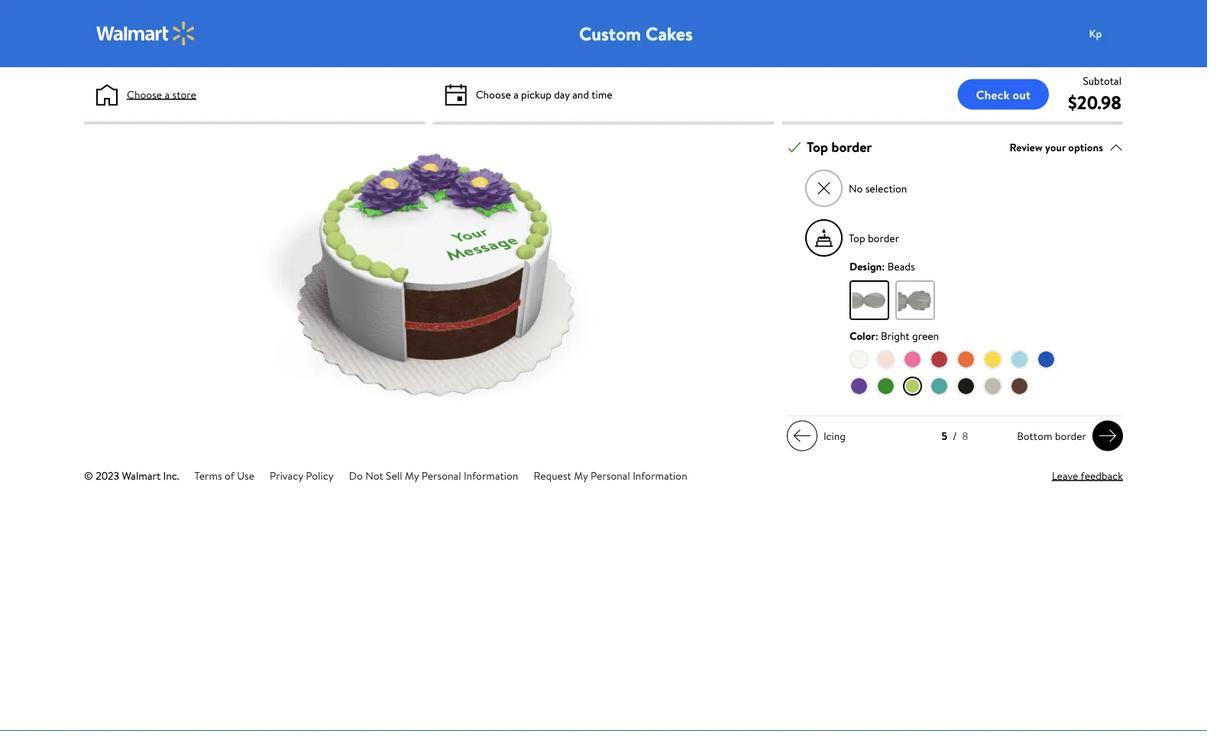 Task type: vqa. For each thing, say whether or not it's contained in the screenshot.
might
no



Task type: locate. For each thing, give the bounding box(es) containing it.
: for color
[[875, 328, 878, 343]]

leave
[[1052, 468, 1078, 483]]

0 vertical spatial :
[[882, 259, 885, 274]]

0 horizontal spatial top
[[807, 138, 828, 157]]

kp
[[1089, 26, 1102, 41]]

border right bottom
[[1055, 428, 1086, 443]]

border up design : beads
[[868, 230, 899, 245]]

1 horizontal spatial information
[[633, 468, 687, 483]]

1 vertical spatial top border
[[849, 230, 899, 245]]

top border for no selection
[[807, 138, 872, 157]]

a
[[165, 87, 170, 102], [513, 87, 519, 102]]

top for beads
[[849, 230, 865, 245]]

choose a store
[[127, 87, 196, 102]]

0 vertical spatial border
[[831, 138, 872, 157]]

1 information from the left
[[464, 468, 518, 483]]

0 horizontal spatial icon for continue arrow image
[[793, 427, 811, 445]]

review your options element
[[1009, 139, 1103, 155]]

2 icon for continue arrow image from the left
[[1099, 427, 1117, 445]]

0 horizontal spatial :
[[875, 328, 878, 343]]

a left pickup
[[513, 87, 519, 102]]

1 vertical spatial :
[[875, 328, 878, 343]]

icon for continue arrow image
[[793, 427, 811, 445], [1099, 427, 1117, 445]]

top border for beads
[[849, 230, 899, 245]]

bottom
[[1017, 428, 1052, 443]]

0 horizontal spatial choose
[[127, 87, 162, 102]]

0 horizontal spatial personal
[[421, 468, 461, 483]]

request my personal information link
[[534, 468, 687, 483]]

inc.
[[163, 468, 179, 483]]

0 horizontal spatial my
[[405, 468, 419, 483]]

: left bright
[[875, 328, 878, 343]]

request my personal information
[[534, 468, 687, 483]]

border
[[831, 138, 872, 157], [868, 230, 899, 245], [1055, 428, 1086, 443]]

store
[[172, 87, 196, 102]]

1 vertical spatial top
[[849, 230, 865, 245]]

0 horizontal spatial information
[[464, 468, 518, 483]]

1 horizontal spatial icon for continue arrow image
[[1099, 427, 1117, 445]]

my right request
[[574, 468, 588, 483]]

2 choose from the left
[[476, 87, 511, 102]]

color : bright green
[[849, 328, 939, 343]]

1 horizontal spatial my
[[574, 468, 588, 483]]

5 / 8
[[942, 429, 968, 444]]

1 horizontal spatial a
[[513, 87, 519, 102]]

0 vertical spatial top
[[807, 138, 828, 157]]

0 vertical spatial top border
[[807, 138, 872, 157]]

1 horizontal spatial choose
[[476, 87, 511, 102]]

:
[[882, 259, 885, 274], [875, 328, 878, 343]]

out
[[1013, 86, 1031, 103]]

request
[[534, 468, 571, 483]]

leave feedback button
[[1052, 468, 1123, 484]]

privacy policy
[[270, 468, 334, 483]]

my
[[405, 468, 419, 483], [574, 468, 588, 483]]

walmart
[[122, 468, 161, 483]]

cakes
[[645, 21, 693, 46]]

top border up design : beads
[[849, 230, 899, 245]]

1 horizontal spatial :
[[882, 259, 885, 274]]

icon for continue arrow image left icing
[[793, 427, 811, 445]]

options
[[1068, 140, 1103, 154]]

top right ok icon
[[807, 138, 828, 157]]

icing
[[824, 428, 846, 443]]

1 icon for continue arrow image from the left
[[793, 427, 811, 445]]

border for beads
[[868, 230, 899, 245]]

choose a pickup day and time
[[476, 87, 612, 102]]

privacy
[[270, 468, 303, 483]]

no selection
[[849, 181, 907, 196]]

top border
[[807, 138, 872, 157], [849, 230, 899, 245]]

icon for continue arrow image up feedback
[[1099, 427, 1117, 445]]

1 my from the left
[[405, 468, 419, 483]]

information
[[464, 468, 518, 483], [633, 468, 687, 483]]

choose left pickup
[[476, 87, 511, 102]]

1 choose from the left
[[127, 87, 162, 102]]

1 horizontal spatial personal
[[591, 468, 630, 483]]

1 a from the left
[[165, 87, 170, 102]]

of
[[225, 468, 235, 483]]

border for no selection
[[831, 138, 872, 157]]

icon for continue arrow image inside bottom border link
[[1099, 427, 1117, 445]]

2 personal from the left
[[591, 468, 630, 483]]

1 vertical spatial border
[[868, 230, 899, 245]]

1 horizontal spatial top
[[849, 230, 865, 245]]

color
[[849, 328, 875, 343]]

top for no selection
[[807, 138, 828, 157]]

privacy policy link
[[270, 468, 334, 483]]

personal right sell
[[421, 468, 461, 483]]

choose left store
[[127, 87, 162, 102]]

bottom border
[[1017, 428, 1086, 443]]

border up no
[[831, 138, 872, 157]]

check out
[[976, 86, 1031, 103]]

: left beads
[[882, 259, 885, 274]]

0 horizontal spatial a
[[165, 87, 170, 102]]

review your options
[[1009, 140, 1103, 154]]

top up design
[[849, 230, 865, 245]]

my right sell
[[405, 468, 419, 483]]

beads
[[887, 259, 915, 274]]

choose for choose a pickup day and time
[[476, 87, 511, 102]]

a left store
[[165, 87, 170, 102]]

2 vertical spatial border
[[1055, 428, 1086, 443]]

design
[[849, 259, 882, 274]]

personal right request
[[591, 468, 630, 483]]

subtotal
[[1083, 73, 1121, 88]]

personal
[[421, 468, 461, 483], [591, 468, 630, 483]]

top
[[807, 138, 828, 157], [849, 230, 865, 245]]

and
[[572, 87, 589, 102]]

green
[[912, 328, 939, 343]]

use
[[237, 468, 254, 483]]

2 a from the left
[[513, 87, 519, 102]]

choose
[[127, 87, 162, 102], [476, 87, 511, 102]]

check
[[976, 86, 1010, 103]]

top border up remove image
[[807, 138, 872, 157]]



Task type: describe. For each thing, give the bounding box(es) containing it.
a for pickup
[[513, 87, 519, 102]]

/
[[953, 429, 957, 444]]

icing link
[[787, 421, 852, 451]]

up arrow image
[[1109, 140, 1123, 154]]

review your options link
[[1009, 137, 1123, 157]]

2023
[[96, 468, 119, 483]]

pickup
[[521, 87, 551, 102]]

custom
[[579, 21, 641, 46]]

1 personal from the left
[[421, 468, 461, 483]]

bottom border link
[[1011, 421, 1123, 451]]

leave feedback
[[1052, 468, 1123, 483]]

5
[[942, 429, 947, 444]]

subtotal $20.98
[[1068, 73, 1121, 115]]

© 2023 walmart inc.
[[84, 468, 179, 483]]

terms
[[194, 468, 222, 483]]

do not sell my personal information
[[349, 468, 518, 483]]

2 my from the left
[[574, 468, 588, 483]]

your
[[1045, 140, 1066, 154]]

review
[[1009, 140, 1043, 154]]

do not sell my personal information link
[[349, 468, 518, 483]]

design : beads
[[849, 259, 915, 274]]

©
[[84, 468, 93, 483]]

no
[[849, 181, 863, 196]]

not
[[365, 468, 383, 483]]

choose a store link
[[127, 86, 196, 102]]

custom cakes
[[579, 21, 693, 46]]

terms of use
[[194, 468, 254, 483]]

selection
[[865, 181, 907, 196]]

2 information from the left
[[633, 468, 687, 483]]

8
[[962, 429, 968, 444]]

icon for continue arrow image inside the icing link
[[793, 427, 811, 445]]

$20.98
[[1068, 89, 1121, 115]]

policy
[[306, 468, 334, 483]]

bright
[[881, 328, 910, 343]]

check out button
[[958, 79, 1049, 110]]

back to walmart.com image
[[96, 21, 196, 46]]

remove image
[[815, 180, 832, 197]]

time
[[591, 87, 612, 102]]

kp button
[[1080, 18, 1141, 49]]

sell
[[386, 468, 402, 483]]

ok image
[[788, 140, 801, 154]]

choose for choose a store
[[127, 87, 162, 102]]

do
[[349, 468, 363, 483]]

: for design
[[882, 259, 885, 274]]

day
[[554, 87, 570, 102]]

terms of use link
[[194, 468, 254, 483]]

a for store
[[165, 87, 170, 102]]

feedback
[[1081, 468, 1123, 483]]



